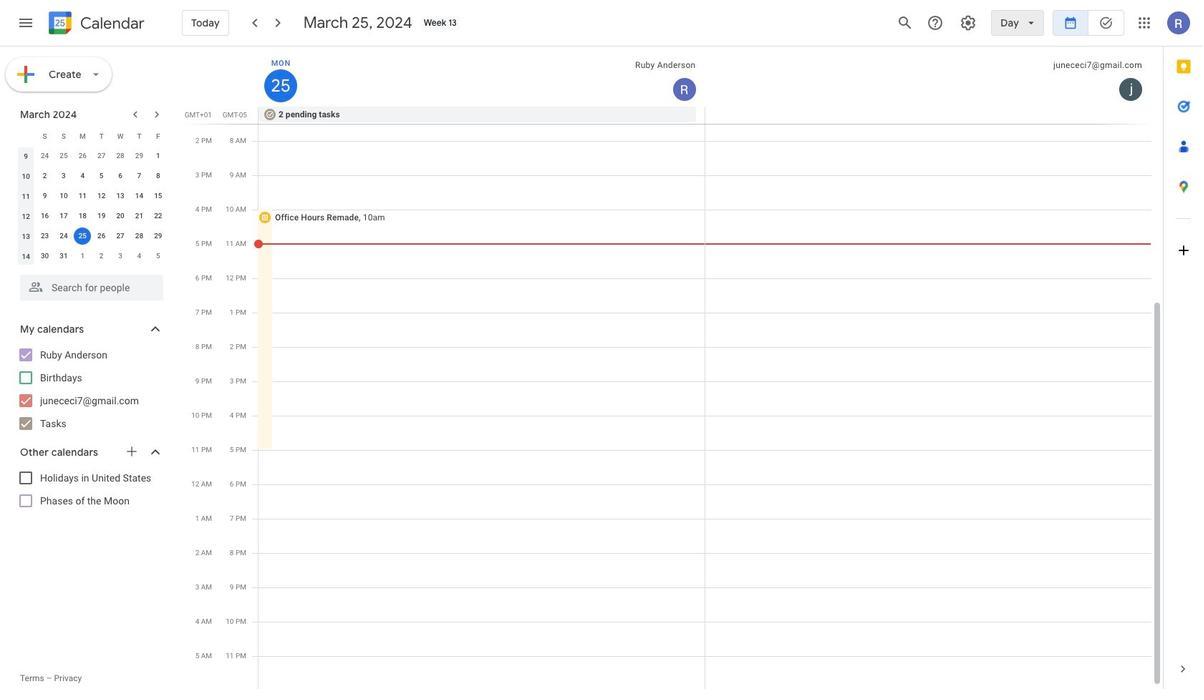 Task type: describe. For each thing, give the bounding box(es) containing it.
30 element
[[36, 248, 53, 265]]

14 element
[[131, 188, 148, 205]]

22 element
[[150, 208, 167, 225]]

17 element
[[55, 208, 72, 225]]

column header inside march 2024 grid
[[16, 126, 35, 146]]

february 24 element
[[36, 148, 53, 165]]

13 element
[[112, 188, 129, 205]]

21 element
[[131, 208, 148, 225]]

19 element
[[93, 208, 110, 225]]

3 element
[[55, 168, 72, 185]]

heading inside calendar element
[[77, 15, 145, 32]]

25, today element
[[74, 228, 91, 245]]

18 element
[[74, 208, 91, 225]]

27 element
[[112, 228, 129, 245]]

add other calendars image
[[125, 445, 139, 459]]

24 element
[[55, 228, 72, 245]]

23 element
[[36, 228, 53, 245]]

9 element
[[36, 188, 53, 205]]

february 29 element
[[131, 148, 148, 165]]

2 element
[[36, 168, 53, 185]]

6 element
[[112, 168, 129, 185]]

february 28 element
[[112, 148, 129, 165]]

april 1 element
[[74, 248, 91, 265]]

april 2 element
[[93, 248, 110, 265]]

20 element
[[112, 208, 129, 225]]

15 element
[[150, 188, 167, 205]]

main drawer image
[[17, 14, 34, 32]]

31 element
[[55, 248, 72, 265]]

april 5 element
[[150, 248, 167, 265]]



Task type: locate. For each thing, give the bounding box(es) containing it.
0 vertical spatial column header
[[259, 47, 705, 107]]

february 26 element
[[74, 148, 91, 165]]

calendar element
[[46, 9, 145, 40]]

7 element
[[131, 168, 148, 185]]

11 element
[[74, 188, 91, 205]]

february 27 element
[[93, 148, 110, 165]]

0 horizontal spatial column header
[[16, 126, 35, 146]]

cell
[[73, 226, 92, 246]]

february 25 element
[[55, 148, 72, 165]]

march 2024 grid
[[14, 126, 168, 267]]

row group
[[16, 146, 168, 267]]

monday, march 25, today element
[[264, 69, 297, 102]]

april 4 element
[[131, 248, 148, 265]]

10 element
[[55, 188, 72, 205]]

26 element
[[93, 228, 110, 245]]

Search for people text field
[[29, 275, 155, 301]]

1 vertical spatial column header
[[16, 126, 35, 146]]

tab list
[[1164, 47, 1204, 650]]

my calendars list
[[3, 344, 178, 436]]

None search field
[[0, 269, 178, 301]]

column header
[[259, 47, 705, 107], [16, 126, 35, 146]]

16 element
[[36, 208, 53, 225]]

29 element
[[150, 228, 167, 245]]

1 element
[[150, 148, 167, 165]]

heading
[[77, 15, 145, 32]]

april 3 element
[[112, 248, 129, 265]]

28 element
[[131, 228, 148, 245]]

row group inside march 2024 grid
[[16, 146, 168, 267]]

5 element
[[93, 168, 110, 185]]

grid
[[183, 47, 1164, 690]]

12 element
[[93, 188, 110, 205]]

cell inside march 2024 grid
[[73, 226, 92, 246]]

settings menu image
[[960, 14, 977, 32]]

4 element
[[74, 168, 91, 185]]

row
[[252, 107, 1164, 124], [16, 126, 168, 146], [16, 146, 168, 166], [16, 166, 168, 186], [16, 186, 168, 206], [16, 206, 168, 226], [16, 226, 168, 246], [16, 246, 168, 267]]

other calendars list
[[3, 467, 178, 513]]

1 horizontal spatial column header
[[259, 47, 705, 107]]

8 element
[[150, 168, 167, 185]]



